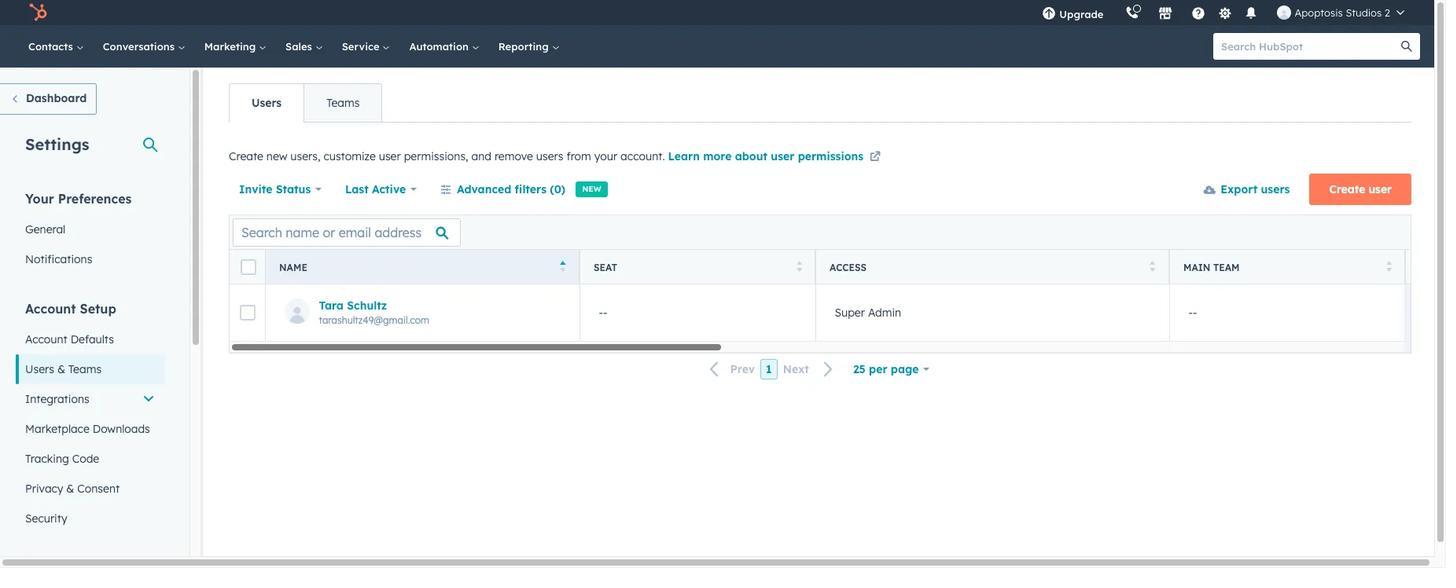 Task type: locate. For each thing, give the bounding box(es) containing it.
create
[[229, 149, 263, 164], [1329, 182, 1365, 197]]

4 - from the left
[[1193, 306, 1197, 320]]

advanced filters (0) button
[[430, 174, 576, 205]]

last active button
[[344, 174, 418, 205]]

teams
[[326, 96, 360, 110], [68, 363, 102, 377]]

users inside navigation
[[252, 96, 282, 110]]

marketplaces image
[[1159, 7, 1173, 21]]

new
[[582, 184, 601, 194]]

super admin
[[835, 306, 901, 320]]

users up integrations
[[25, 363, 54, 377]]

0 horizontal spatial press to sort. element
[[796, 261, 802, 274]]

1 vertical spatial users
[[25, 363, 54, 377]]

downloads
[[93, 422, 150, 436]]

prev button
[[700, 360, 760, 380]]

3 press to sort. element from the left
[[1386, 261, 1392, 274]]

navigation
[[229, 83, 383, 123]]

press to sort. image
[[796, 261, 802, 272]]

general link
[[16, 215, 164, 245]]

link opens in a new window image
[[870, 149, 881, 167], [870, 152, 881, 164]]

1 horizontal spatial users
[[1261, 182, 1290, 197]]

users & teams link
[[16, 355, 164, 385]]

settings link
[[1215, 4, 1235, 21]]

2 press to sort. element from the left
[[1150, 261, 1156, 274]]

press to sort. element
[[796, 261, 802, 274], [1150, 261, 1156, 274], [1386, 261, 1392, 274]]

users right export
[[1261, 182, 1290, 197]]

invite status
[[239, 182, 311, 197]]

users
[[252, 96, 282, 110], [25, 363, 54, 377]]

menu item
[[1115, 0, 1118, 25]]

1 vertical spatial account
[[25, 333, 67, 347]]

edit permissions
[[399, 307, 472, 318]]

& up integrations
[[57, 363, 65, 377]]

2 press to sort. image from the left
[[1386, 261, 1392, 272]]

0 horizontal spatial users
[[536, 149, 563, 164]]

hubspot link
[[19, 3, 59, 22]]

& right privacy
[[66, 482, 74, 496]]

1 horizontal spatial create
[[1329, 182, 1365, 197]]

account
[[25, 301, 76, 317], [25, 333, 67, 347]]

export
[[1221, 182, 1258, 197]]

invite
[[239, 182, 272, 197]]

your preferences element
[[16, 190, 164, 274]]

1 horizontal spatial users
[[252, 96, 282, 110]]

0 vertical spatial users
[[252, 96, 282, 110]]

tracking
[[25, 452, 69, 466]]

1 vertical spatial &
[[66, 482, 74, 496]]

users inside button
[[1261, 182, 1290, 197]]

0 vertical spatial permissions
[[798, 149, 864, 164]]

tarashultz49@gmail.com
[[319, 314, 429, 326]]

press to sort. image
[[1150, 261, 1156, 272], [1386, 261, 1392, 272]]

security link
[[16, 504, 164, 534]]

0 vertical spatial account
[[25, 301, 76, 317]]

1 -- from the left
[[599, 306, 608, 320]]

team
[[1213, 261, 1240, 273]]

1 horizontal spatial press to sort. element
[[1150, 261, 1156, 274]]

0 vertical spatial teams
[[326, 96, 360, 110]]

per
[[869, 363, 887, 377]]

marketplace downloads
[[25, 422, 150, 436]]

automation
[[409, 40, 472, 53]]

2 horizontal spatial user
[[1369, 182, 1392, 197]]

-- down seat
[[599, 306, 608, 320]]

teams inside users & teams link
[[68, 363, 102, 377]]

2 horizontal spatial press to sort. element
[[1386, 261, 1392, 274]]

account up account defaults
[[25, 301, 76, 317]]

users
[[536, 149, 563, 164], [1261, 182, 1290, 197]]

0 horizontal spatial users
[[25, 363, 54, 377]]

reporting
[[498, 40, 552, 53]]

account.
[[621, 149, 665, 164]]

your
[[594, 149, 617, 164]]

teams up the customize
[[326, 96, 360, 110]]

2 account from the top
[[25, 333, 67, 347]]

0 horizontal spatial --
[[599, 306, 608, 320]]

and
[[471, 149, 491, 164]]

users for users
[[252, 96, 282, 110]]

0 horizontal spatial press to sort. image
[[1150, 261, 1156, 272]]

0 vertical spatial &
[[57, 363, 65, 377]]

account up users & teams in the bottom of the page
[[25, 333, 67, 347]]

from
[[566, 149, 591, 164]]

users left from
[[536, 149, 563, 164]]

tara schultz link
[[319, 298, 387, 313]]

customize
[[324, 149, 376, 164]]

tracking code link
[[16, 444, 164, 474]]

privacy
[[25, 482, 63, 496]]

1 press to sort. image from the left
[[1150, 261, 1156, 272]]

& inside privacy & consent 'link'
[[66, 482, 74, 496]]

more
[[703, 149, 732, 164]]

navigation containing users
[[229, 83, 383, 123]]

preferences
[[58, 191, 132, 207]]

menu
[[1031, 0, 1415, 25]]

1 press to sort. element from the left
[[796, 261, 802, 274]]

apoptosis
[[1295, 6, 1343, 19]]

1 horizontal spatial press to sort. image
[[1386, 261, 1392, 272]]

0 horizontal spatial create
[[229, 149, 263, 164]]

privacy & consent link
[[16, 474, 164, 504]]

2 link opens in a new window image from the top
[[870, 152, 881, 164]]

menu containing apoptosis studios 2
[[1031, 0, 1415, 25]]

1 horizontal spatial &
[[66, 482, 74, 496]]

ascending sort. press to sort descending. element
[[560, 261, 566, 274]]

integrations button
[[16, 385, 164, 414]]

account setup element
[[16, 300, 164, 534]]

teams inside teams link
[[326, 96, 360, 110]]

upgrade
[[1060, 8, 1104, 20]]

help image
[[1192, 7, 1206, 21]]

notifications button
[[1238, 0, 1265, 25]]

0 vertical spatial create
[[229, 149, 263, 164]]

1 account from the top
[[25, 301, 76, 317]]

sales
[[286, 40, 315, 53]]

advanced filters (0)
[[457, 182, 566, 197]]

create for create new users, customize user permissions, and remove users from your account.
[[229, 149, 263, 164]]

ascending sort. press to sort descending. image
[[560, 261, 566, 272]]

users inside account setup element
[[25, 363, 54, 377]]

sales link
[[276, 25, 332, 68]]

0 horizontal spatial teams
[[68, 363, 102, 377]]

1 vertical spatial teams
[[68, 363, 102, 377]]

account for account setup
[[25, 301, 76, 317]]

1 horizontal spatial --
[[1189, 306, 1197, 320]]

users & teams
[[25, 363, 102, 377]]

press to sort. element for seat
[[796, 261, 802, 274]]

Search HubSpot search field
[[1213, 33, 1406, 60]]

1 vertical spatial users
[[1261, 182, 1290, 197]]

1 horizontal spatial teams
[[326, 96, 360, 110]]

help button
[[1185, 0, 1212, 25]]

& inside users & teams link
[[57, 363, 65, 377]]

0 horizontal spatial &
[[57, 363, 65, 377]]

2
[[1385, 6, 1390, 19]]

25 per page button
[[843, 354, 940, 385]]

users up new
[[252, 96, 282, 110]]

1 vertical spatial create
[[1329, 182, 1365, 197]]

0 horizontal spatial permissions
[[419, 307, 472, 318]]

invite status button
[[238, 174, 322, 205]]

page
[[891, 363, 919, 377]]

invite status element
[[1405, 285, 1446, 341]]

--
[[599, 306, 608, 320], [1189, 306, 1197, 320]]

conversations link
[[93, 25, 195, 68]]

-- down main
[[1189, 306, 1197, 320]]

1 - from the left
[[599, 306, 603, 320]]

security
[[25, 512, 67, 526]]

-
[[599, 306, 603, 320], [603, 306, 608, 320], [1189, 306, 1193, 320], [1193, 306, 1197, 320]]

status
[[276, 182, 311, 197]]

permissions,
[[404, 149, 468, 164]]

general
[[25, 223, 65, 237]]

notifications link
[[16, 245, 164, 274]]

permissions inside button
[[419, 307, 472, 318]]

remove
[[495, 149, 533, 164]]

teams down the account defaults link
[[68, 363, 102, 377]]

1 vertical spatial permissions
[[419, 307, 472, 318]]

upgrade image
[[1042, 7, 1056, 21]]

apoptosis studios 2 button
[[1268, 0, 1414, 25]]

1 button
[[760, 359, 777, 380]]

create inside button
[[1329, 182, 1365, 197]]

privacy & consent
[[25, 482, 120, 496]]



Task type: vqa. For each thing, say whether or not it's contained in the screenshot.
link text
no



Task type: describe. For each thing, give the bounding box(es) containing it.
calling icon image
[[1126, 6, 1140, 20]]

integrations
[[25, 392, 89, 407]]

0 vertical spatial users
[[536, 149, 563, 164]]

account for account defaults
[[25, 333, 67, 347]]

last active
[[345, 182, 406, 197]]

press to sort. element for main team
[[1386, 261, 1392, 274]]

name
[[279, 261, 307, 273]]

create user
[[1329, 182, 1392, 197]]

super
[[835, 306, 865, 320]]

users for users & teams
[[25, 363, 54, 377]]

automation link
[[400, 25, 489, 68]]

consent
[[77, 482, 120, 496]]

settings image
[[1218, 7, 1232, 21]]

contacts link
[[19, 25, 93, 68]]

learn more about user permissions
[[668, 149, 867, 164]]

seat
[[594, 261, 617, 273]]

calling icon button
[[1119, 2, 1146, 23]]

account setup
[[25, 301, 116, 317]]

learn
[[668, 149, 700, 164]]

export users
[[1221, 182, 1290, 197]]

& for users
[[57, 363, 65, 377]]

1 horizontal spatial permissions
[[798, 149, 864, 164]]

25
[[853, 363, 866, 377]]

your
[[25, 191, 54, 207]]

next
[[783, 363, 809, 377]]

edit permissions button
[[385, 300, 485, 326]]

marketplaces button
[[1149, 0, 1182, 25]]

service
[[342, 40, 383, 53]]

service link
[[332, 25, 400, 68]]

studios
[[1346, 6, 1382, 19]]

3 - from the left
[[1189, 306, 1193, 320]]

marketplace
[[25, 422, 90, 436]]

create new users, customize user permissions, and remove users from your account.
[[229, 149, 668, 164]]

users,
[[290, 149, 320, 164]]

Search name or email address search field
[[233, 218, 461, 247]]

your preferences
[[25, 191, 132, 207]]

marketplace downloads link
[[16, 414, 164, 444]]

reporting link
[[489, 25, 569, 68]]

new
[[266, 149, 287, 164]]

defaults
[[71, 333, 114, 347]]

edit
[[399, 307, 416, 318]]

notifications image
[[1244, 7, 1259, 21]]

main
[[1183, 261, 1211, 273]]

2 -- from the left
[[1189, 306, 1197, 320]]

teams link
[[304, 84, 382, 122]]

create for create user
[[1329, 182, 1365, 197]]

press to sort. element for access
[[1150, 261, 1156, 274]]

link opens in a new window image inside learn more about user permissions link
[[870, 152, 881, 164]]

create user button
[[1310, 174, 1412, 205]]

tara
[[319, 298, 344, 313]]

advanced
[[457, 182, 511, 197]]

25 per page
[[853, 363, 919, 377]]

about
[[735, 149, 768, 164]]

hubspot image
[[28, 3, 47, 22]]

setup
[[80, 301, 116, 317]]

dashboard
[[26, 91, 87, 105]]

2 - from the left
[[603, 306, 608, 320]]

account defaults link
[[16, 325, 164, 355]]

(0)
[[550, 182, 566, 197]]

pagination navigation
[[700, 359, 843, 380]]

settings
[[25, 134, 89, 154]]

1 horizontal spatial user
[[771, 149, 795, 164]]

marketing
[[204, 40, 259, 53]]

next button
[[777, 360, 843, 380]]

search button
[[1393, 33, 1420, 60]]

tara schultz image
[[1277, 6, 1292, 20]]

marketing link
[[195, 25, 276, 68]]

0 horizontal spatial user
[[379, 149, 401, 164]]

press to sort. image for access
[[1150, 261, 1156, 272]]

user inside button
[[1369, 182, 1392, 197]]

access
[[830, 261, 867, 273]]

& for privacy
[[66, 482, 74, 496]]

main team
[[1183, 261, 1240, 273]]

dashboard link
[[0, 83, 97, 115]]

conversations
[[103, 40, 178, 53]]

search image
[[1401, 41, 1412, 52]]

code
[[72, 452, 99, 466]]

schultz
[[347, 298, 387, 313]]

apoptosis studios 2
[[1295, 6, 1390, 19]]

contacts
[[28, 40, 76, 53]]

filters
[[515, 182, 547, 197]]

account defaults
[[25, 333, 114, 347]]

tracking code
[[25, 452, 99, 466]]

notifications
[[25, 252, 92, 267]]

tara schultz tarashultz49@gmail.com
[[319, 298, 429, 326]]

press to sort. image for main team
[[1386, 261, 1392, 272]]

1 link opens in a new window image from the top
[[870, 149, 881, 167]]



